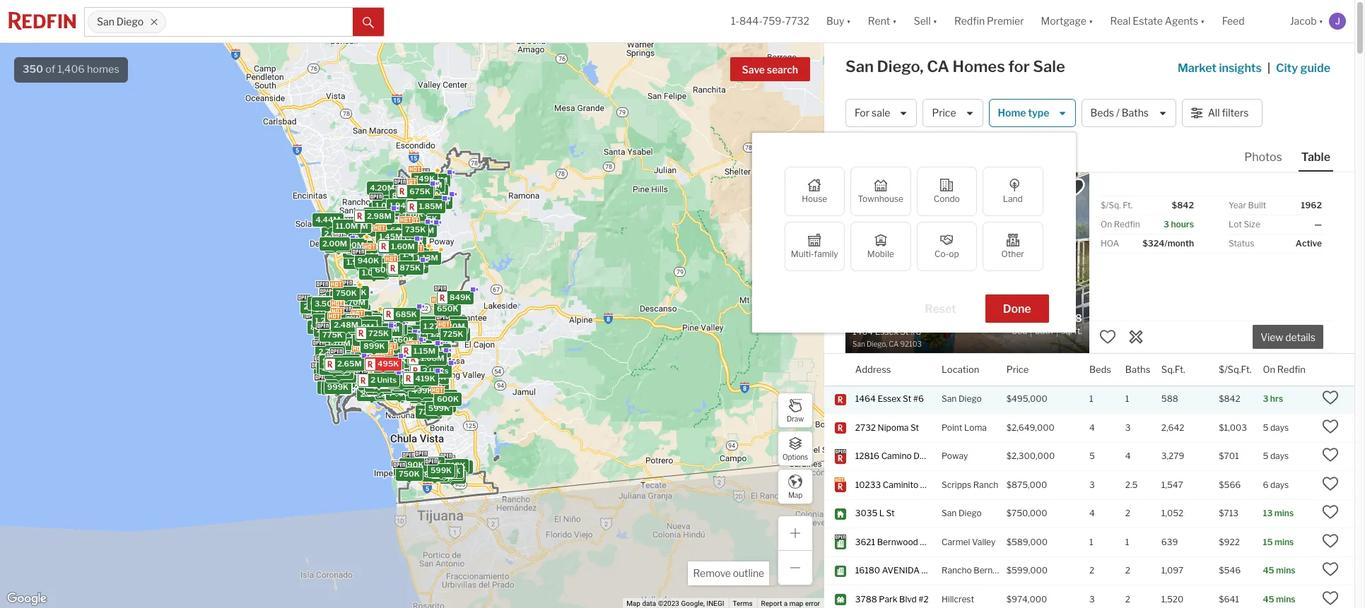 Task type: vqa. For each thing, say whether or not it's contained in the screenshot.
$1.47M
no



Task type: locate. For each thing, give the bounding box(es) containing it.
45
[[1263, 566, 1274, 576], [1263, 594, 1274, 605]]

1 vertical spatial 588
[[1161, 394, 1178, 405]]

3 days from the top
[[1270, 480, 1289, 491]]

0 vertical spatial 3.30m
[[348, 225, 373, 235]]

price down ca
[[932, 107, 956, 119]]

0 vertical spatial baths
[[1122, 107, 1149, 119]]

draw button
[[778, 393, 813, 428]]

2 vertical spatial 700k
[[433, 392, 454, 402]]

3.40m
[[329, 374, 354, 384]]

None search field
[[166, 8, 353, 36]]

user photo image
[[1329, 13, 1346, 30]]

588 for 588 sq. ft.
[[1061, 312, 1082, 325]]

favorite this home image
[[1322, 390, 1339, 407], [1322, 476, 1339, 493], [1322, 504, 1339, 521], [1322, 533, 1339, 550]]

favorite this home image right "hrs"
[[1322, 390, 1339, 407]]

0 horizontal spatial 3 units
[[330, 355, 356, 365]]

map inside button
[[788, 491, 803, 499]]

1 bed
[[1012, 312, 1027, 336]]

mins right $641
[[1276, 594, 1296, 605]]

940k down 325k
[[358, 256, 379, 266]]

st for l
[[886, 509, 895, 519]]

built
[[1248, 200, 1266, 211]]

rent
[[868, 15, 890, 27]]

co-op
[[935, 249, 959, 259]]

1 horizontal spatial 899k
[[364, 341, 385, 351]]

1 horizontal spatial 675k
[[410, 186, 430, 196]]

45 for $641
[[1263, 594, 1274, 605]]

sq.
[[1061, 326, 1072, 336]]

1.09m up the 2.98m
[[375, 201, 399, 211]]

45 right $641
[[1263, 594, 1274, 605]]

report
[[761, 600, 782, 608]]

on up 3 hrs
[[1263, 364, 1275, 375]]

mins down 15 mins
[[1276, 566, 1296, 576]]

1.60m up 810k
[[386, 348, 410, 358]]

735k
[[405, 225, 426, 235], [426, 384, 446, 394]]

3 ▾ from the left
[[933, 15, 937, 27]]

beds left /
[[1091, 107, 1114, 119]]

sale
[[872, 107, 890, 119]]

45 mins down 15 mins
[[1263, 566, 1296, 576]]

remove outline button
[[688, 562, 769, 586]]

redfin premier
[[954, 15, 1024, 27]]

2 vertical spatial st
[[886, 509, 895, 519]]

$324/month
[[1143, 238, 1194, 249]]

700k
[[424, 186, 446, 196], [390, 376, 411, 386], [433, 392, 454, 402]]

baths right /
[[1122, 107, 1149, 119]]

1 vertical spatial san diego
[[942, 394, 982, 405]]

▾ right sell
[[933, 15, 937, 27]]

349k
[[406, 327, 428, 337]]

1 vertical spatial 850k
[[399, 357, 421, 367]]

949k up "1.99m" on the bottom
[[388, 332, 409, 342]]

2.15m
[[328, 365, 351, 375]]

675k
[[410, 186, 430, 196], [362, 376, 383, 386], [442, 472, 463, 482]]

beds for beds
[[1089, 364, 1111, 375]]

2 45 mins from the top
[[1263, 594, 1296, 605]]

price up $495,000
[[1007, 364, 1029, 375]]

899k up "1.98m" at the top left of the page
[[329, 239, 351, 249]]

7732
[[785, 15, 809, 27]]

0 horizontal spatial 485k
[[366, 382, 387, 392]]

869k right 555k
[[402, 258, 423, 268]]

3.35m
[[343, 221, 368, 231], [325, 383, 349, 393]]

1 ▾ from the left
[[846, 15, 851, 27]]

3.20m
[[320, 382, 345, 392]]

735k down 868k at the left
[[426, 384, 446, 394]]

1 vertical spatial diego
[[959, 394, 982, 405]]

jacob
[[1290, 15, 1317, 27]]

925k up 669k
[[420, 348, 441, 358]]

2.60m
[[423, 345, 448, 355], [367, 382, 392, 392]]

1 vertical spatial 550k
[[448, 462, 470, 472]]

5 days for $1,003
[[1263, 423, 1289, 433]]

0 vertical spatial 1.79m
[[405, 253, 428, 263]]

5 days down "hrs"
[[1263, 423, 1289, 433]]

1 45 from the top
[[1263, 566, 1274, 576]]

1 vertical spatial 849k
[[450, 293, 471, 303]]

15
[[1263, 537, 1273, 548]]

1 vertical spatial 575k
[[440, 466, 461, 476]]

1 vertical spatial 940k
[[445, 329, 467, 339]]

2 45 from the top
[[1263, 594, 1274, 605]]

2 ▾ from the left
[[892, 15, 897, 27]]

1 vertical spatial 475k
[[386, 357, 407, 367]]

ft. right sq.
[[1074, 326, 1082, 336]]

rent ▾ button
[[868, 0, 897, 42]]

1 vertical spatial 675k
[[362, 376, 383, 386]]

1 vertical spatial on redfin
[[1263, 364, 1306, 375]]

1 inside 1 bath
[[1042, 312, 1047, 325]]

days right 6
[[1270, 480, 1289, 491]]

475k
[[400, 331, 421, 341], [386, 357, 407, 367]]

2 horizontal spatial redfin
[[1277, 364, 1306, 375]]

1 up bath
[[1042, 312, 1047, 325]]

report a map error
[[761, 600, 820, 608]]

4 down beds button in the right bottom of the page
[[1089, 423, 1095, 433]]

favorite this home image for $546
[[1322, 562, 1339, 579]]

Mobile checkbox
[[851, 222, 911, 271]]

beds for beds / baths
[[1091, 107, 1114, 119]]

market
[[1178, 62, 1217, 75]]

425k up "1.99m" on the bottom
[[392, 338, 413, 348]]

899k down 350k
[[364, 341, 385, 351]]

Land checkbox
[[983, 167, 1043, 216]]

dialog containing reset
[[752, 133, 1076, 333]]

2 vertical spatial 2.50m
[[363, 380, 388, 390]]

#38
[[964, 566, 980, 576]]

0 vertical spatial 4.00m
[[355, 360, 380, 370]]

500k down the 996k
[[398, 226, 420, 236]]

buy
[[826, 15, 844, 27]]

0 vertical spatial 1.13m
[[416, 253, 438, 263]]

550k
[[414, 379, 436, 389], [448, 462, 470, 472]]

5 right $2,300,000
[[1089, 451, 1095, 462]]

$842 up $1,003
[[1219, 394, 1240, 405]]

price button up $495,000
[[1007, 354, 1029, 386]]

575k right the "545k" at bottom
[[440, 466, 461, 476]]

0 horizontal spatial 395k
[[360, 316, 381, 325]]

mortgage ▾
[[1041, 15, 1093, 27]]

House checkbox
[[784, 167, 845, 216]]

4.44m
[[316, 215, 341, 225]]

on up hoa
[[1101, 219, 1112, 230]]

0 vertical spatial 3 units
[[330, 355, 356, 365]]

▾ for mortgage ▾
[[1089, 15, 1093, 27]]

—
[[1314, 219, 1322, 230]]

favorite this home image for $1,003
[[1322, 418, 1339, 435]]

1 vertical spatial price
[[1007, 364, 1029, 375]]

st right l
[[886, 509, 895, 519]]

735k down the 996k
[[405, 225, 426, 235]]

favorite this home image for 15 mins
[[1322, 533, 1339, 550]]

5 for 2,642
[[1263, 423, 1269, 433]]

1 horizontal spatial ft.
[[1123, 200, 1133, 211]]

on inside button
[[1263, 364, 1275, 375]]

545k
[[410, 466, 431, 476]]

1 vertical spatial $842
[[1219, 394, 1240, 405]]

2 days from the top
[[1270, 451, 1289, 462]]

0 vertical spatial 4
[[1089, 423, 1095, 433]]

2.90m
[[303, 303, 328, 313]]

4 favorite this home image from the top
[[1322, 533, 1339, 550]]

0 vertical spatial 5 days
[[1263, 423, 1289, 433]]

mins for $922
[[1275, 537, 1294, 548]]

1 45 mins from the top
[[1263, 566, 1296, 576]]

▾ left the user photo
[[1319, 15, 1323, 27]]

1.80m
[[330, 368, 354, 377], [329, 376, 352, 386], [393, 388, 416, 398]]

0 vertical spatial 940k
[[358, 256, 379, 266]]

status
[[1229, 238, 1254, 249]]

diego left remove san diego image
[[117, 16, 144, 28]]

days up 6 days
[[1270, 451, 1289, 462]]

save
[[742, 64, 765, 76]]

st left #6
[[903, 394, 911, 405]]

1.25m
[[372, 384, 395, 394]]

4 for 2
[[1089, 509, 1095, 519]]

45 mins right $641
[[1263, 594, 1296, 605]]

san diego up point loma
[[942, 394, 982, 405]]

400k up 660k
[[383, 323, 404, 333]]

5 down 3 hrs
[[1263, 423, 1269, 433]]

diego down scripps ranch
[[959, 509, 982, 519]]

2 favorite this home image from the top
[[1322, 476, 1339, 493]]

550k down 669k
[[414, 379, 436, 389]]

5.65m
[[402, 356, 427, 366]]

1.09m down 920k
[[362, 268, 386, 278]]

4.00m
[[355, 360, 380, 370], [317, 370, 342, 380]]

0 vertical spatial 575k
[[361, 347, 382, 357]]

4 up "2.5"
[[1125, 451, 1131, 462]]

1 favorite this home image from the top
[[1322, 390, 1339, 407]]

2 5 days from the top
[[1263, 451, 1289, 462]]

588 up 2,642
[[1161, 394, 1178, 405]]

1 5 days from the top
[[1263, 423, 1289, 433]]

0 vertical spatial 735k
[[405, 225, 426, 235]]

0 vertical spatial 1.08m
[[388, 250, 411, 260]]

option group containing house
[[784, 167, 1043, 271]]

city
[[1276, 62, 1298, 75]]

save search button
[[730, 57, 810, 81]]

map down options
[[788, 491, 803, 499]]

0 vertical spatial redfin
[[954, 15, 985, 27]]

on redfin up "hrs"
[[1263, 364, 1306, 375]]

2.5
[[1125, 480, 1138, 491]]

940k right 349k
[[445, 329, 467, 339]]

1.60m down the 2.98m
[[385, 225, 408, 235]]

1.31m
[[412, 225, 434, 235]]

1.98m
[[347, 258, 370, 268]]

845k down 685k
[[380, 325, 401, 335]]

1,406
[[57, 63, 85, 76]]

0 vertical spatial 1.09m
[[375, 201, 399, 211]]

1.30m
[[385, 363, 408, 373], [361, 377, 385, 387], [361, 378, 384, 388]]

search
[[767, 64, 798, 76]]

1 vertical spatial 620k
[[383, 349, 404, 359]]

395k up 350k
[[360, 316, 381, 325]]

1.94m
[[390, 201, 413, 211]]

1.53m
[[345, 330, 368, 340]]

6 ▾ from the left
[[1319, 15, 1323, 27]]

1 up bed
[[1017, 312, 1022, 325]]

days
[[1270, 423, 1289, 433], [1270, 451, 1289, 462], [1270, 480, 1289, 491]]

395k left 770k
[[397, 468, 418, 478]]

diego up loma
[[959, 394, 982, 405]]

0 horizontal spatial price
[[932, 107, 956, 119]]

st for nipoma
[[911, 423, 919, 433]]

1 horizontal spatial 490k
[[402, 460, 424, 470]]

0 vertical spatial ft.
[[1123, 200, 1133, 211]]

san diego down scripps
[[942, 509, 982, 519]]

0 vertical spatial on
[[1101, 219, 1112, 230]]

on redfin down $/sq. ft.
[[1101, 219, 1140, 230]]

dialog
[[752, 133, 1076, 333]]

16180 avenida venusto #38 link
[[855, 566, 980, 578]]

495k
[[330, 356, 351, 366], [378, 359, 399, 369]]

4 right '$750,000'
[[1089, 509, 1095, 519]]

market insights | city guide
[[1178, 62, 1331, 75]]

869k down 330k
[[404, 372, 426, 382]]

st right nipoma
[[911, 423, 919, 433]]

4.20m
[[370, 183, 395, 193]]

city guide link
[[1276, 60, 1333, 77]]

heading
[[853, 312, 968, 350]]

favorite this home image right 15 mins
[[1322, 533, 1339, 550]]

799k
[[403, 237, 424, 247], [346, 288, 367, 297], [393, 310, 414, 320], [355, 318, 376, 328], [366, 355, 387, 365], [408, 460, 429, 470]]

974k
[[374, 360, 395, 369]]

0 horizontal spatial 2.60m
[[367, 382, 392, 392]]

0 horizontal spatial 650k
[[386, 383, 407, 393]]

table
[[1301, 151, 1331, 164]]

type
[[1028, 107, 1050, 119]]

real estate agents ▾ button
[[1102, 0, 1214, 42]]

845k
[[380, 325, 401, 335], [424, 470, 445, 480]]

504k
[[344, 334, 366, 344]]

rent ▾ button
[[860, 0, 905, 42]]

days down "hrs"
[[1270, 423, 1289, 433]]

1.50m
[[339, 324, 363, 334], [347, 338, 371, 348], [382, 351, 405, 360], [332, 361, 355, 371], [364, 381, 387, 391]]

3 favorite this home image from the top
[[1322, 504, 1339, 521]]

1 left 639
[[1125, 537, 1129, 548]]

option group inside dialog
[[784, 167, 1043, 271]]

1 vertical spatial 5 days
[[1263, 451, 1289, 462]]

45 down 15
[[1263, 566, 1274, 576]]

0 horizontal spatial on redfin
[[1101, 219, 1140, 230]]

1 days from the top
[[1270, 423, 1289, 433]]

3 inside listed by redfin 3 hrs ago 3d walkthrough
[[922, 181, 926, 189]]

mins for $641
[[1276, 594, 1296, 605]]

2 horizontal spatial 1.15m
[[413, 346, 435, 356]]

home
[[998, 107, 1026, 119]]

reset button
[[907, 295, 974, 323]]

beds left baths button
[[1089, 364, 1111, 375]]

1.67m
[[311, 321, 334, 331]]

san left diego,
[[846, 57, 874, 76]]

san diego left remove san diego image
[[97, 16, 144, 28]]

960k up 3.45m
[[329, 293, 350, 303]]

5 days up 6 days
[[1263, 451, 1289, 462]]

price
[[932, 107, 956, 119], [1007, 364, 1029, 375]]

favorite this home image right 6 days
[[1322, 476, 1339, 493]]

google image
[[4, 590, 50, 609]]

for sale button
[[846, 99, 917, 127]]

0 vertical spatial 3.35m
[[343, 221, 368, 231]]

1.13m down 1.31m
[[416, 253, 438, 263]]

0 vertical spatial days
[[1270, 423, 1289, 433]]

1.13m
[[416, 253, 438, 263], [419, 318, 441, 328]]

0 horizontal spatial 1.79m
[[360, 354, 383, 364]]

guide
[[1300, 62, 1331, 75]]

favorite this home image right 13 mins
[[1322, 504, 1339, 521]]

925k down 695k
[[416, 215, 437, 224]]

camino
[[881, 451, 912, 462]]

5
[[1263, 423, 1269, 433], [1089, 451, 1095, 462], [1263, 451, 1269, 462]]

400k down 625k
[[377, 256, 398, 266]]

620k up 350k
[[358, 317, 379, 327]]

1 vertical spatial 650k
[[386, 383, 407, 393]]

of
[[45, 63, 55, 76]]

1 horizontal spatial 3 units
[[365, 383, 391, 393]]

favorite button checkbox
[[1062, 176, 1086, 200]]

550k right 770k
[[448, 462, 470, 472]]

1 horizontal spatial 550k
[[448, 462, 470, 472]]

1 vertical spatial 3.35m
[[325, 383, 349, 393]]

bath
[[1035, 326, 1053, 336]]

insights
[[1219, 62, 1262, 75]]

hours
[[1171, 219, 1194, 230]]

1.60m up 1.88m at the bottom of the page
[[322, 357, 346, 367]]

error
[[805, 600, 820, 608]]

0 vertical spatial 1.15m
[[349, 314, 371, 324]]

favorite this home image for $701
[[1322, 447, 1339, 464]]

redfin
[[893, 181, 920, 189]]

1 horizontal spatial 495k
[[378, 359, 399, 369]]

4 ▾ from the left
[[1089, 15, 1093, 27]]

1.03m
[[382, 193, 405, 203], [402, 261, 426, 271], [345, 313, 369, 323]]

$842 up hours
[[1172, 200, 1194, 211]]

beds / baths
[[1091, 107, 1149, 119]]

425k down 669k
[[408, 375, 429, 385]]

1 vertical spatial map
[[626, 600, 640, 608]]

1 vertical spatial 2.50m
[[320, 363, 344, 373]]

588 for 588
[[1161, 394, 1178, 405]]

beds inside beds / baths button
[[1091, 107, 1114, 119]]

0 vertical spatial 1.03m
[[382, 193, 405, 203]]

0 vertical spatial 588
[[1061, 312, 1082, 325]]

0 vertical spatial map
[[788, 491, 803, 499]]

option group
[[784, 167, 1043, 271]]

1 vertical spatial 1.05m
[[371, 355, 394, 365]]

0 horizontal spatial 620k
[[358, 317, 379, 327]]

5 ▾ from the left
[[1201, 15, 1205, 27]]

5 up 6
[[1263, 451, 1269, 462]]

ft. right $/sq.
[[1123, 200, 1133, 211]]

remove san diego image
[[150, 18, 159, 26]]

3.35m up 589k
[[343, 221, 368, 231]]

baths down x-out this home image
[[1125, 364, 1151, 375]]

2 vertical spatial days
[[1270, 480, 1289, 491]]

2.95m
[[362, 213, 386, 223]]

$/sq. ft.
[[1101, 200, 1133, 211]]

2 horizontal spatial 675k
[[442, 472, 463, 482]]

▾ right mortgage
[[1089, 15, 1093, 27]]

google,
[[681, 600, 705, 608]]

845k down 765k
[[424, 470, 445, 480]]

0 vertical spatial price button
[[923, 99, 983, 127]]

map left data
[[626, 600, 640, 608]]

425k
[[392, 338, 413, 348], [408, 375, 429, 385]]

▾ right rent
[[892, 15, 897, 27]]

996k
[[402, 209, 423, 219]]

favorite this home image
[[1099, 329, 1116, 346], [1322, 418, 1339, 435], [1322, 447, 1339, 464], [1322, 562, 1339, 579], [1322, 590, 1339, 607]]

1.70m
[[342, 297, 366, 307], [327, 339, 350, 349], [381, 361, 404, 371], [336, 369, 360, 379]]

2 vertical spatial 4
[[1089, 509, 1095, 519]]

mins right 13
[[1275, 509, 1294, 519]]

500k up 3.70m
[[341, 358, 363, 368]]

1 vertical spatial 395k
[[397, 468, 418, 478]]



Task type: describe. For each thing, give the bounding box(es) containing it.
0 vertical spatial 845k
[[380, 325, 401, 335]]

map button
[[778, 469, 813, 505]]

1 right $589,000
[[1089, 537, 1093, 548]]

5 days for $701
[[1263, 451, 1289, 462]]

rent ▾
[[868, 15, 897, 27]]

2 vertical spatial 1.15m
[[378, 358, 400, 368]]

hillcrest
[[942, 594, 974, 605]]

669k
[[408, 363, 430, 373]]

days for $701
[[1270, 451, 1289, 462]]

map for map
[[788, 491, 803, 499]]

1 down baths button
[[1125, 394, 1129, 405]]

1464 essex st #6
[[855, 394, 924, 405]]

save search
[[742, 64, 798, 76]]

0 vertical spatial 499k
[[403, 356, 425, 366]]

1 horizontal spatial 395k
[[397, 468, 418, 478]]

45 for $546
[[1263, 566, 1274, 576]]

1 horizontal spatial 940k
[[445, 329, 467, 339]]

1 vertical spatial 735k
[[426, 384, 446, 394]]

1.59m
[[361, 379, 385, 389]]

1 vertical spatial 429k
[[408, 374, 429, 384]]

diego for 3035 l st
[[959, 509, 982, 519]]

1.90m up 389k on the bottom left
[[405, 342, 429, 352]]

2.48m
[[334, 320, 358, 330]]

1 vertical spatial 480k
[[364, 376, 385, 386]]

1 horizontal spatial on redfin
[[1263, 364, 1306, 375]]

0 vertical spatial diego
[[117, 16, 144, 28]]

0 horizontal spatial 495k
[[330, 356, 351, 366]]

5 for 3,279
[[1263, 451, 1269, 462]]

0 vertical spatial 675k
[[410, 186, 430, 196]]

map for map data ©2023 google, inegi
[[626, 600, 640, 608]]

caminito
[[883, 480, 918, 491]]

588 sq. ft.
[[1061, 312, 1082, 336]]

0 vertical spatial 2.60m
[[423, 345, 448, 355]]

330k
[[405, 360, 426, 370]]

poway
[[942, 451, 968, 462]]

1464 essex st #6 link
[[855, 394, 929, 406]]

days for $1,003
[[1270, 423, 1289, 433]]

1 horizontal spatial 5.50m
[[372, 204, 397, 214]]

3035
[[855, 509, 878, 519]]

redfin premier button
[[946, 0, 1033, 42]]

favorite this home image for 3 hrs
[[1322, 390, 1339, 407]]

0 vertical spatial 620k
[[358, 317, 379, 327]]

diego for 1464 essex st #6
[[959, 394, 982, 405]]

favorite this home image for $641
[[1322, 590, 1339, 607]]

1 vertical spatial 425k
[[408, 375, 429, 385]]

1 horizontal spatial 620k
[[383, 349, 404, 359]]

0 vertical spatial 849k
[[384, 259, 406, 269]]

1 horizontal spatial 1.79m
[[405, 253, 428, 263]]

0 vertical spatial 869k
[[402, 258, 423, 268]]

san diego for 1464 essex st #6
[[942, 394, 982, 405]]

0 vertical spatial 995k
[[408, 351, 429, 361]]

45 mins for $641
[[1263, 594, 1296, 605]]

next button image
[[1062, 252, 1076, 266]]

843k
[[365, 382, 387, 392]]

san diego for 3035 l st
[[942, 509, 982, 519]]

loma
[[964, 423, 987, 433]]

1 horizontal spatial 480k
[[413, 352, 435, 362]]

0 vertical spatial 500k
[[398, 226, 420, 236]]

0 horizontal spatial 1.15m
[[349, 314, 371, 324]]

295k
[[368, 384, 389, 394]]

0 horizontal spatial 830k
[[317, 329, 339, 339]]

12816 camino del valle link
[[855, 451, 948, 463]]

1-844-759-7732 link
[[731, 15, 809, 27]]

1 vertical spatial 4
[[1125, 451, 1131, 462]]

2.85m
[[318, 318, 343, 327]]

1 horizontal spatial 485k
[[402, 460, 424, 470]]

0 vertical spatial 899k
[[329, 239, 351, 249]]

0 vertical spatial 700k
[[424, 186, 446, 196]]

949k up '950k'
[[376, 333, 398, 342]]

1 horizontal spatial 575k
[[440, 466, 461, 476]]

2.20m
[[317, 325, 341, 335]]

570k
[[365, 361, 386, 371]]

2.30m
[[425, 197, 449, 207]]

scripps ranch
[[942, 480, 998, 491]]

1 vertical spatial 400k
[[383, 323, 404, 333]]

1 horizontal spatial 445k
[[394, 335, 416, 345]]

1 vertical spatial 1.79m
[[360, 354, 383, 364]]

6.00m
[[310, 298, 335, 308]]

555k
[[377, 255, 398, 265]]

home type button
[[989, 99, 1076, 127]]

1 inside 1 bed
[[1017, 312, 1022, 325]]

639k
[[336, 356, 357, 366]]

2 vertical spatial 1.03m
[[345, 313, 369, 323]]

870k
[[414, 194, 436, 204]]

baths inside beds / baths button
[[1122, 107, 1149, 119]]

feed
[[1222, 15, 1245, 27]]

1.95m
[[366, 209, 390, 219]]

buy ▾
[[826, 15, 851, 27]]

del
[[914, 451, 927, 462]]

san up carmel
[[942, 509, 957, 519]]

1 vertical spatial 869k
[[404, 372, 426, 382]]

Multi-family checkbox
[[784, 222, 845, 271]]

925k down 625k
[[383, 255, 404, 264]]

1.90m up 990k
[[333, 292, 357, 302]]

▾ for jacob ▾
[[1319, 15, 1323, 27]]

1 horizontal spatial $842
[[1219, 394, 1240, 405]]

map data ©2023 google, inegi
[[626, 600, 724, 608]]

townhouse
[[858, 194, 904, 204]]

695k
[[413, 204, 434, 214]]

Other checkbox
[[983, 222, 1043, 271]]

map region
[[0, 0, 967, 609]]

submit search image
[[363, 17, 374, 28]]

0 horizontal spatial 4.00m
[[317, 370, 342, 380]]

$495,000
[[1007, 394, 1048, 405]]

0 horizontal spatial 445k
[[367, 325, 389, 335]]

0 horizontal spatial 675k
[[362, 376, 383, 386]]

photo of 1464 essex st #6, san diego, ca 92103 image
[[846, 173, 1089, 353]]

1 vertical spatial 3.30m
[[346, 246, 371, 256]]

real
[[1110, 15, 1131, 27]]

mins for $713
[[1275, 509, 1294, 519]]

1 vertical spatial 899k
[[364, 341, 385, 351]]

1 vertical spatial 995k
[[388, 389, 409, 399]]

1 vertical spatial 1.15m
[[413, 346, 435, 356]]

1,547
[[1161, 480, 1183, 491]]

949k up 312k
[[386, 375, 407, 385]]

lot size
[[1229, 219, 1260, 230]]

for
[[855, 107, 870, 119]]

baths button
[[1125, 354, 1151, 386]]

estate
[[1133, 15, 1163, 27]]

45 mins for $546
[[1263, 566, 1296, 576]]

valle
[[928, 451, 948, 462]]

x-out this home image
[[1128, 329, 1145, 346]]

1 vertical spatial 11.0m
[[321, 308, 343, 318]]

mortgage
[[1041, 15, 1087, 27]]

year built
[[1229, 200, 1266, 211]]

3788
[[855, 594, 877, 605]]

1 vertical spatial 700k
[[390, 376, 411, 386]]

report a map error link
[[761, 600, 820, 608]]

▾ for rent ▾
[[892, 15, 897, 27]]

0 vertical spatial 2.50m
[[375, 324, 400, 334]]

$875,000
[[1007, 480, 1047, 491]]

1.85m
[[419, 202, 442, 211]]

data
[[642, 600, 656, 608]]

$566
[[1219, 480, 1241, 491]]

1 vertical spatial redfin
[[1114, 219, 1140, 230]]

1 horizontal spatial 830k
[[374, 327, 396, 337]]

1 horizontal spatial 960k
[[413, 392, 434, 402]]

previous button image
[[859, 252, 873, 266]]

4.36m
[[325, 296, 350, 306]]

san up homes
[[97, 16, 114, 28]]

buy ▾ button
[[826, 0, 851, 42]]

1 vertical spatial 1.03m
[[402, 261, 426, 271]]

year
[[1229, 200, 1246, 211]]

1 vertical spatial 1.08m
[[346, 327, 369, 337]]

740k
[[363, 360, 384, 370]]

1 vertical spatial 1.13m
[[419, 318, 441, 328]]

1.07m
[[419, 180, 442, 190]]

Townhouse checkbox
[[851, 167, 911, 216]]

0 vertical spatial on redfin
[[1101, 219, 1140, 230]]

ft. inside 588 sq. ft.
[[1074, 326, 1082, 336]]

0 vertical spatial 960k
[[329, 293, 350, 303]]

0 vertical spatial 400k
[[377, 256, 398, 266]]

1 vertical spatial 1.09m
[[362, 268, 386, 278]]

for sale
[[855, 107, 890, 119]]

mortgage ▾ button
[[1033, 0, 1102, 42]]

0 vertical spatial $842
[[1172, 200, 1194, 211]]

4 for 3
[[1089, 423, 1095, 433]]

terms
[[733, 600, 753, 608]]

$922
[[1219, 537, 1240, 548]]

st for essex
[[903, 394, 911, 405]]

bernardo
[[974, 566, 1011, 576]]

0 horizontal spatial 940k
[[358, 256, 379, 266]]

1 down beds button in the right bottom of the page
[[1089, 394, 1093, 405]]

days for $566
[[1270, 480, 1289, 491]]

1 vertical spatial 939k
[[409, 389, 430, 399]]

0 vertical spatial 939k
[[410, 352, 432, 362]]

1 horizontal spatial 650k
[[437, 304, 458, 314]]

terms link
[[733, 600, 753, 608]]

▾ for buy ▾
[[846, 15, 851, 27]]

1 vertical spatial 2.60m
[[367, 382, 392, 392]]

mins for $546
[[1276, 566, 1296, 576]]

1 horizontal spatial 1.08m
[[388, 250, 411, 260]]

1,052
[[1161, 509, 1184, 519]]

525k
[[380, 356, 400, 366]]

1.60m down 625k
[[391, 242, 415, 251]]

925k down 419k
[[413, 384, 434, 394]]

2 vertical spatial redfin
[[1277, 364, 1306, 375]]

2732
[[855, 423, 876, 433]]

favorite button image
[[1062, 176, 1086, 200]]

0 vertical spatial 550k
[[414, 379, 436, 389]]

san up point
[[942, 394, 957, 405]]

sell ▾ button
[[914, 0, 937, 42]]

1.58m
[[374, 379, 397, 389]]

0 vertical spatial 425k
[[392, 338, 413, 348]]

0 vertical spatial san diego
[[97, 16, 144, 28]]

0 vertical spatial 1.05m
[[382, 334, 406, 343]]

$713
[[1219, 509, 1239, 519]]

0 vertical spatial 475k
[[400, 331, 421, 341]]

$974,000
[[1007, 594, 1047, 605]]

favorite this home image for 13 mins
[[1322, 504, 1339, 521]]

0 vertical spatial 11.0m
[[336, 221, 358, 231]]

view details link
[[1253, 324, 1323, 349]]

photos
[[1244, 151, 1282, 164]]

350
[[23, 63, 43, 76]]

389k
[[405, 354, 427, 364]]

Condo checkbox
[[917, 167, 977, 216]]

1 vertical spatial price button
[[1007, 354, 1029, 386]]

3788 park blvd #2 link
[[855, 594, 929, 606]]

0 vertical spatial 490k
[[368, 380, 390, 390]]

1 horizontal spatial 845k
[[424, 470, 445, 480]]

$750,000
[[1007, 509, 1047, 519]]

Co-op checkbox
[[917, 222, 977, 271]]

view details
[[1261, 332, 1316, 344]]

2 vertical spatial 849k
[[378, 388, 399, 398]]

0 horizontal spatial 5.50m
[[321, 289, 346, 299]]

listed
[[855, 181, 881, 189]]

favorite this home image for 6 days
[[1322, 476, 1339, 493]]

6 days
[[1263, 480, 1289, 491]]

2732 nipoma st link
[[855, 423, 929, 434]]

1.44m
[[367, 363, 390, 373]]

reset
[[925, 303, 956, 316]]

1.90m down 2.20m
[[318, 339, 342, 349]]

1 vertical spatial 500k
[[341, 358, 363, 368]]

3.45m
[[319, 304, 343, 314]]

$2,300,000
[[1007, 451, 1055, 462]]

venusto
[[922, 566, 962, 576]]

▾ for sell ▾
[[933, 15, 937, 27]]

real estate agents ▾
[[1110, 15, 1205, 27]]

0 vertical spatial 429k
[[393, 353, 414, 363]]



